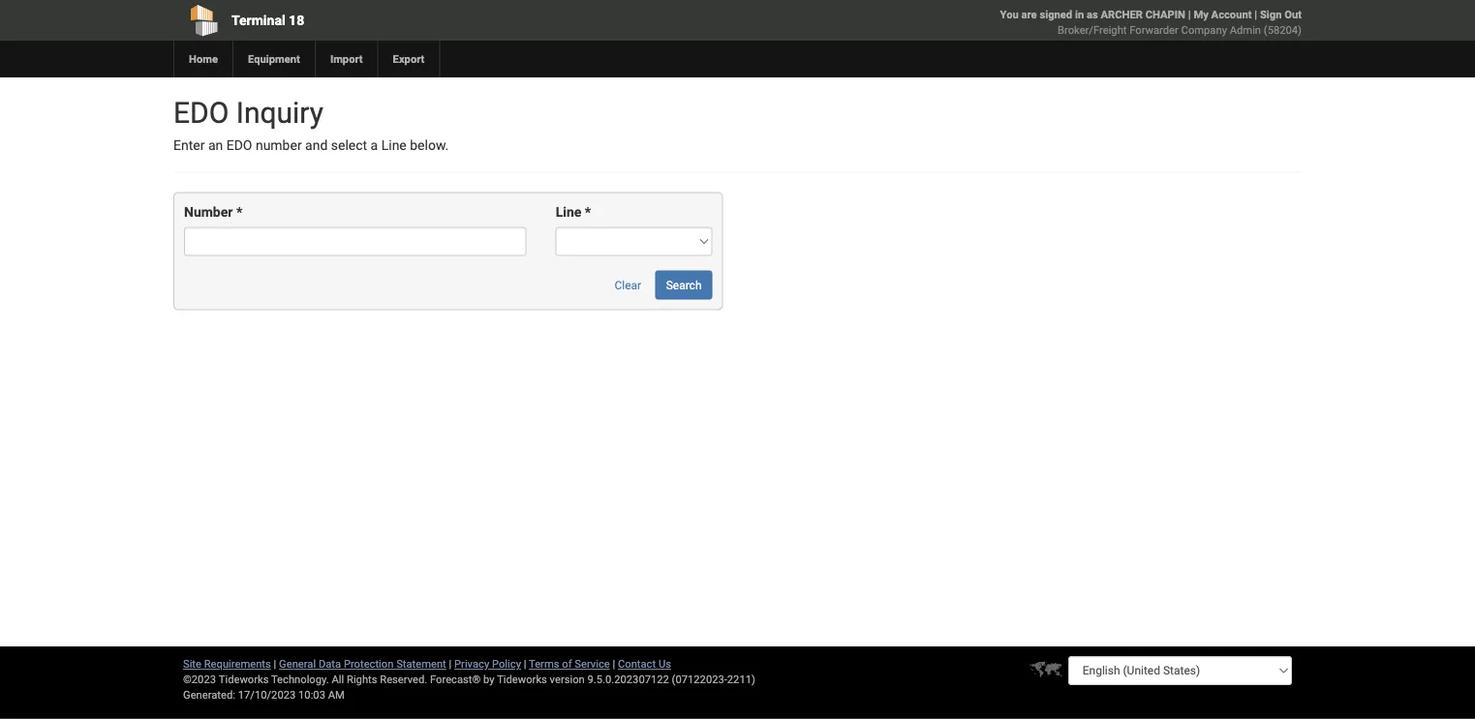Task type: describe. For each thing, give the bounding box(es) containing it.
data
[[319, 658, 341, 671]]

statement
[[396, 658, 446, 671]]

general
[[279, 658, 316, 671]]

sign
[[1260, 8, 1282, 21]]

| left sign
[[1254, 8, 1257, 21]]

below.
[[410, 138, 449, 154]]

chapin
[[1145, 8, 1185, 21]]

am
[[328, 689, 345, 702]]

site requirements | general data protection statement | privacy policy | terms of service | contact us ©2023 tideworks technology. all rights reserved. forecast® by tideworks version 9.5.0.202307122 (07122023-2211) generated: 17/10/2023 10:03 am
[[183, 658, 755, 702]]

signed
[[1040, 8, 1072, 21]]

search button
[[655, 271, 712, 300]]

1 horizontal spatial line
[[556, 204, 581, 220]]

10:03
[[298, 689, 325, 702]]

site
[[183, 658, 201, 671]]

9.5.0.202307122
[[587, 674, 669, 686]]

technology.
[[271, 674, 329, 686]]

broker/freight
[[1058, 24, 1127, 36]]

| up forecast® at the bottom
[[449, 658, 452, 671]]

number
[[184, 204, 233, 220]]

privacy policy link
[[454, 658, 521, 671]]

Number * text field
[[184, 227, 527, 256]]

| left general
[[274, 658, 276, 671]]

protection
[[344, 658, 394, 671]]

export
[[393, 53, 425, 65]]

version
[[550, 674, 585, 686]]

0 vertical spatial edo
[[173, 95, 229, 130]]

an
[[208, 138, 223, 154]]

enter
[[173, 138, 205, 154]]

17/10/2023
[[238, 689, 296, 702]]

company
[[1181, 24, 1227, 36]]

sign out link
[[1260, 8, 1302, 21]]

terminal 18 link
[[173, 0, 627, 41]]

* for line *
[[585, 204, 591, 220]]

| up 9.5.0.202307122
[[613, 658, 615, 671]]

number
[[256, 138, 302, 154]]

in
[[1075, 8, 1084, 21]]

service
[[575, 658, 610, 671]]

home
[[189, 53, 218, 65]]

line inside the edo inquiry enter an edo number and select a line below.
[[381, 138, 407, 154]]

archer
[[1101, 8, 1143, 21]]

number *
[[184, 204, 242, 220]]

equipment link
[[232, 41, 315, 77]]

my
[[1194, 8, 1209, 21]]

search
[[666, 278, 702, 292]]

contact
[[618, 658, 656, 671]]

you are signed in as archer chapin | my account | sign out broker/freight forwarder company admin (58204)
[[1000, 8, 1302, 36]]

by
[[483, 674, 495, 686]]

forwarder
[[1130, 24, 1178, 36]]



Task type: vqa. For each thing, say whether or not it's contained in the screenshot.
10:03
yes



Task type: locate. For each thing, give the bounding box(es) containing it.
general data protection statement link
[[279, 658, 446, 671]]

are
[[1021, 8, 1037, 21]]

1 horizontal spatial *
[[585, 204, 591, 220]]

a
[[371, 138, 378, 154]]

equipment
[[248, 53, 300, 65]]

0 vertical spatial line
[[381, 138, 407, 154]]

policy
[[492, 658, 521, 671]]

generated:
[[183, 689, 235, 702]]

| left my
[[1188, 8, 1191, 21]]

account
[[1211, 8, 1252, 21]]

18
[[289, 12, 304, 28]]

edo
[[173, 95, 229, 130], [226, 138, 252, 154]]

rights
[[347, 674, 377, 686]]

select
[[331, 138, 367, 154]]

|
[[1188, 8, 1191, 21], [1254, 8, 1257, 21], [274, 658, 276, 671], [449, 658, 452, 671], [524, 658, 526, 671], [613, 658, 615, 671]]

of
[[562, 658, 572, 671]]

admin
[[1230, 24, 1261, 36]]

edo inquiry enter an edo number and select a line below.
[[173, 95, 449, 154]]

0 horizontal spatial line
[[381, 138, 407, 154]]

1 vertical spatial line
[[556, 204, 581, 220]]

import
[[330, 53, 363, 65]]

import link
[[315, 41, 377, 77]]

tideworks
[[497, 674, 547, 686]]

edo right an
[[226, 138, 252, 154]]

terms
[[529, 658, 559, 671]]

* for number *
[[236, 204, 242, 220]]

requirements
[[204, 658, 271, 671]]

line
[[381, 138, 407, 154], [556, 204, 581, 220]]

out
[[1284, 8, 1302, 21]]

forecast®
[[430, 674, 481, 686]]

all
[[332, 674, 344, 686]]

inquiry
[[236, 95, 323, 130]]

export link
[[377, 41, 439, 77]]

2 * from the left
[[585, 204, 591, 220]]

contact us link
[[618, 658, 671, 671]]

0 horizontal spatial *
[[236, 204, 242, 220]]

my account link
[[1194, 8, 1252, 21]]

clear
[[615, 278, 641, 292]]

1 vertical spatial edo
[[226, 138, 252, 154]]

*
[[236, 204, 242, 220], [585, 204, 591, 220]]

(58204)
[[1264, 24, 1302, 36]]

1 * from the left
[[236, 204, 242, 220]]

as
[[1087, 8, 1098, 21]]

clear button
[[604, 271, 652, 300]]

terms of service link
[[529, 658, 610, 671]]

privacy
[[454, 658, 489, 671]]

2211)
[[727, 674, 755, 686]]

us
[[658, 658, 671, 671]]

©2023 tideworks
[[183, 674, 269, 686]]

site requirements link
[[183, 658, 271, 671]]

you
[[1000, 8, 1019, 21]]

reserved.
[[380, 674, 427, 686]]

terminal 18
[[231, 12, 304, 28]]

and
[[305, 138, 328, 154]]

(07122023-
[[672, 674, 727, 686]]

edo up enter on the left top of page
[[173, 95, 229, 130]]

terminal
[[231, 12, 285, 28]]

home link
[[173, 41, 232, 77]]

line *
[[556, 204, 591, 220]]

| up tideworks
[[524, 658, 526, 671]]



